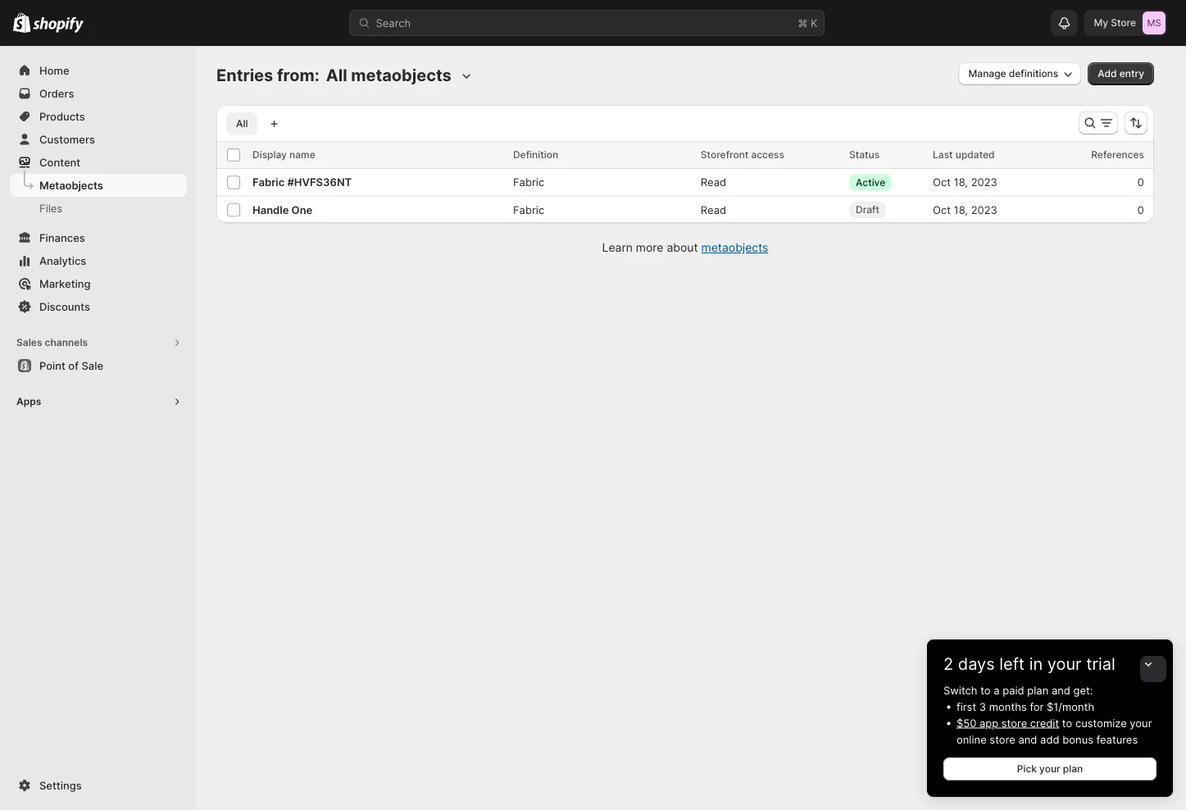 Task type: describe. For each thing, give the bounding box(es) containing it.
fabric #hvfs36nt link
[[253, 176, 352, 188]]

1 horizontal spatial metaobjects
[[702, 241, 769, 255]]

more
[[636, 241, 664, 255]]

bonus
[[1063, 733, 1094, 746]]

content
[[39, 156, 80, 169]]

display
[[253, 149, 287, 161]]

read for fabric #hvfs36nt
[[701, 176, 727, 188]]

fabric #hvfs36nt
[[253, 176, 352, 188]]

0 vertical spatial store
[[1002, 717, 1028, 729]]

channels
[[45, 337, 88, 348]]

files
[[39, 202, 63, 214]]

products link
[[10, 105, 187, 128]]

files link
[[10, 197, 187, 220]]

finances
[[39, 231, 85, 244]]

to inside the to customize your online store and add bonus features
[[1063, 717, 1073, 729]]

about
[[667, 241, 698, 255]]

customers link
[[10, 128, 187, 151]]

home
[[39, 64, 69, 77]]

a
[[994, 684, 1000, 697]]

2 days left in your trial button
[[927, 640, 1173, 674]]

all metaobjects
[[326, 65, 452, 85]]

metaobjects link
[[702, 241, 769, 255]]

search
[[376, 16, 411, 29]]

access
[[752, 149, 785, 161]]

first
[[957, 700, 977, 713]]

$50
[[957, 717, 977, 729]]

2 days left in your trial
[[944, 654, 1116, 674]]

updated
[[956, 149, 995, 161]]

all button
[[226, 112, 258, 135]]

customers
[[39, 133, 95, 146]]

of
[[68, 359, 79, 372]]

features
[[1097, 733, 1138, 746]]

handle one link
[[253, 203, 313, 216]]

$50 app store credit link
[[957, 717, 1060, 729]]

days
[[958, 654, 995, 674]]

pick your plan
[[1017, 763, 1083, 775]]

manage definitions button
[[959, 62, 1082, 85]]

0 horizontal spatial shopify image
[[13, 13, 31, 33]]

trial
[[1087, 654, 1116, 674]]

credit
[[1031, 717, 1060, 729]]

read for handle one
[[701, 203, 727, 216]]

your inside the to customize your online store and add bonus features
[[1130, 717, 1153, 729]]

last
[[933, 149, 953, 161]]

storefront access
[[701, 149, 785, 161]]

in
[[1030, 654, 1043, 674]]

entries from:
[[216, 65, 320, 85]]

point
[[39, 359, 66, 372]]

pick
[[1017, 763, 1037, 775]]

orders link
[[10, 82, 187, 105]]

18, for handle one
[[954, 203, 968, 216]]

2
[[944, 654, 954, 674]]

months
[[990, 700, 1027, 713]]

discounts
[[39, 300, 90, 313]]

$50 app store credit
[[957, 717, 1060, 729]]

fabric for handle one
[[513, 203, 545, 216]]

discounts link
[[10, 295, 187, 318]]

from:
[[277, 65, 320, 85]]

⌘
[[798, 16, 808, 29]]

to customize your online store and add bonus features
[[957, 717, 1153, 746]]

add entry
[[1098, 68, 1145, 80]]

sale
[[81, 359, 103, 372]]

paid
[[1003, 684, 1025, 697]]

store
[[1111, 17, 1137, 29]]

settings
[[39, 779, 82, 792]]

k
[[811, 16, 818, 29]]

manage definitions
[[969, 68, 1059, 80]]

oct for one
[[933, 203, 951, 216]]

pick your plan link
[[944, 758, 1157, 781]]

draft
[[856, 204, 880, 216]]

entries
[[216, 65, 273, 85]]

name
[[289, 149, 315, 161]]

app
[[980, 717, 999, 729]]

learn
[[602, 241, 633, 255]]

manage
[[969, 68, 1007, 80]]

marketing
[[39, 277, 91, 290]]

active
[[856, 176, 886, 188]]

one
[[292, 203, 313, 216]]

analytics
[[39, 254, 86, 267]]

all for all
[[236, 118, 248, 130]]

customize
[[1076, 717, 1127, 729]]

2 days left in your trial element
[[927, 682, 1173, 797]]

18, for fabric #hvfs36nt
[[954, 176, 968, 188]]

$1/month
[[1047, 700, 1095, 713]]

content link
[[10, 151, 187, 174]]

add
[[1041, 733, 1060, 746]]

get:
[[1074, 684, 1093, 697]]

all metaobjects button
[[323, 62, 475, 89]]

entry
[[1120, 68, 1145, 80]]



Task type: locate. For each thing, give the bounding box(es) containing it.
to down $1/month in the bottom right of the page
[[1063, 717, 1073, 729]]

and left "add" on the right bottom
[[1019, 733, 1038, 746]]

marketing link
[[10, 272, 187, 295]]

status
[[850, 149, 880, 161]]

and for plan
[[1052, 684, 1071, 697]]

switch
[[944, 684, 978, 697]]

your inside dropdown button
[[1048, 654, 1082, 674]]

1 vertical spatial 0
[[1138, 203, 1145, 216]]

and for store
[[1019, 733, 1038, 746]]

1 vertical spatial to
[[1063, 717, 1073, 729]]

sales
[[16, 337, 42, 348]]

0 vertical spatial 2023
[[971, 176, 998, 188]]

1 vertical spatial and
[[1019, 733, 1038, 746]]

shopify image
[[13, 13, 31, 33], [33, 17, 84, 33]]

0 vertical spatial all
[[326, 65, 347, 85]]

first 3 months for $1/month
[[957, 700, 1095, 713]]

2023 for #hvfs36nt
[[971, 176, 998, 188]]

store down the months
[[1002, 717, 1028, 729]]

1 vertical spatial oct
[[933, 203, 951, 216]]

1 0 from the top
[[1138, 176, 1145, 188]]

my store
[[1094, 17, 1137, 29]]

1 horizontal spatial plan
[[1063, 763, 1083, 775]]

left
[[1000, 654, 1025, 674]]

1 vertical spatial all
[[236, 118, 248, 130]]

storefront
[[701, 149, 749, 161]]

all down entries on the top left of the page
[[236, 118, 248, 130]]

oct 18, 2023 for one
[[933, 203, 998, 216]]

plan
[[1028, 684, 1049, 697], [1063, 763, 1083, 775]]

references
[[1092, 149, 1145, 161]]

0 vertical spatial oct
[[933, 176, 951, 188]]

oct
[[933, 176, 951, 188], [933, 203, 951, 216]]

0 vertical spatial your
[[1048, 654, 1082, 674]]

#hvfs36nt
[[287, 176, 352, 188]]

sales channels button
[[10, 331, 187, 354]]

and up $1/month in the bottom right of the page
[[1052, 684, 1071, 697]]

learn more about metaobjects
[[602, 241, 769, 255]]

fabric
[[253, 176, 285, 188], [513, 176, 545, 188], [513, 203, 545, 216]]

add
[[1098, 68, 1117, 80]]

add entry button
[[1088, 62, 1155, 85]]

3
[[980, 700, 987, 713]]

1 18, from the top
[[954, 176, 968, 188]]

0 horizontal spatial all
[[236, 118, 248, 130]]

1 vertical spatial 18,
[[954, 203, 968, 216]]

2 read from the top
[[701, 203, 727, 216]]

0 for fabric #hvfs36nt
[[1138, 176, 1145, 188]]

handle one
[[253, 203, 313, 216]]

handle
[[253, 203, 289, 216]]

my store image
[[1143, 11, 1166, 34]]

⌘ k
[[798, 16, 818, 29]]

last updated
[[933, 149, 995, 161]]

0 for handle one
[[1138, 203, 1145, 216]]

0 vertical spatial 18,
[[954, 176, 968, 188]]

point of sale
[[39, 359, 103, 372]]

settings link
[[10, 774, 187, 797]]

1 vertical spatial plan
[[1063, 763, 1083, 775]]

to
[[981, 684, 991, 697], [1063, 717, 1073, 729]]

18,
[[954, 176, 968, 188], [954, 203, 968, 216]]

read up metaobjects link
[[701, 203, 727, 216]]

0 horizontal spatial metaobjects
[[351, 65, 452, 85]]

metaobjects right about
[[702, 241, 769, 255]]

1 vertical spatial your
[[1130, 717, 1153, 729]]

for
[[1030, 700, 1044, 713]]

metaobjects
[[351, 65, 452, 85], [702, 241, 769, 255]]

all
[[326, 65, 347, 85], [236, 118, 248, 130]]

0 horizontal spatial plan
[[1028, 684, 1049, 697]]

point of sale button
[[0, 354, 197, 377]]

1 vertical spatial 2023
[[971, 203, 998, 216]]

2 2023 from the top
[[971, 203, 998, 216]]

1 horizontal spatial shopify image
[[33, 17, 84, 33]]

0
[[1138, 176, 1145, 188], [1138, 203, 1145, 216]]

metaobjects down search
[[351, 65, 452, 85]]

1 vertical spatial read
[[701, 203, 727, 216]]

plan down 'bonus'
[[1063, 763, 1083, 775]]

1 vertical spatial oct 18, 2023
[[933, 203, 998, 216]]

2 vertical spatial your
[[1040, 763, 1061, 775]]

1 2023 from the top
[[971, 176, 998, 188]]

to left a
[[981, 684, 991, 697]]

fabric for fabric #hvfs36nt
[[513, 176, 545, 188]]

1 oct from the top
[[933, 176, 951, 188]]

1 horizontal spatial and
[[1052, 684, 1071, 697]]

switch to a paid plan and get:
[[944, 684, 1093, 697]]

all right from:
[[326, 65, 347, 85]]

your right pick
[[1040, 763, 1061, 775]]

store inside the to customize your online store and add bonus features
[[990, 733, 1016, 746]]

1 vertical spatial store
[[990, 733, 1016, 746]]

point of sale link
[[10, 354, 187, 377]]

0 vertical spatial plan
[[1028, 684, 1049, 697]]

oct for #hvfs36nt
[[933, 176, 951, 188]]

1 vertical spatial metaobjects
[[702, 241, 769, 255]]

your up features
[[1130, 717, 1153, 729]]

products
[[39, 110, 85, 123]]

1 read from the top
[[701, 176, 727, 188]]

read down storefront
[[701, 176, 727, 188]]

and inside the to customize your online store and add bonus features
[[1019, 733, 1038, 746]]

0 horizontal spatial to
[[981, 684, 991, 697]]

orders
[[39, 87, 74, 100]]

2 oct from the top
[[933, 203, 951, 216]]

definition
[[513, 149, 558, 161]]

online
[[957, 733, 987, 746]]

metaobjects inside dropdown button
[[351, 65, 452, 85]]

0 vertical spatial read
[[701, 176, 727, 188]]

1 oct 18, 2023 from the top
[[933, 176, 998, 188]]

2023 for one
[[971, 203, 998, 216]]

home link
[[10, 59, 187, 82]]

my
[[1094, 17, 1109, 29]]

analytics link
[[10, 249, 187, 272]]

your right in
[[1048, 654, 1082, 674]]

oct 18, 2023
[[933, 176, 998, 188], [933, 203, 998, 216]]

display name
[[253, 149, 315, 161]]

0 vertical spatial 0
[[1138, 176, 1145, 188]]

0 vertical spatial to
[[981, 684, 991, 697]]

metaobjects
[[39, 179, 103, 191]]

plan up for
[[1028, 684, 1049, 697]]

0 vertical spatial and
[[1052, 684, 1071, 697]]

1 horizontal spatial all
[[326, 65, 347, 85]]

0 vertical spatial metaobjects
[[351, 65, 452, 85]]

0 vertical spatial oct 18, 2023
[[933, 176, 998, 188]]

2 18, from the top
[[954, 203, 968, 216]]

2 0 from the top
[[1138, 203, 1145, 216]]

all for all metaobjects
[[326, 65, 347, 85]]

your
[[1048, 654, 1082, 674], [1130, 717, 1153, 729], [1040, 763, 1061, 775]]

2 oct 18, 2023 from the top
[[933, 203, 998, 216]]

all inside button
[[236, 118, 248, 130]]

all inside dropdown button
[[326, 65, 347, 85]]

2023
[[971, 176, 998, 188], [971, 203, 998, 216]]

0 horizontal spatial and
[[1019, 733, 1038, 746]]

read
[[701, 176, 727, 188], [701, 203, 727, 216]]

oct 18, 2023 for #hvfs36nt
[[933, 176, 998, 188]]

store down '$50 app store credit' at the bottom right of the page
[[990, 733, 1016, 746]]

apps
[[16, 396, 41, 408]]

1 horizontal spatial to
[[1063, 717, 1073, 729]]

apps button
[[10, 390, 187, 413]]



Task type: vqa. For each thing, say whether or not it's contained in the screenshot.
1st oct 18, 2023 from the bottom of the page
yes



